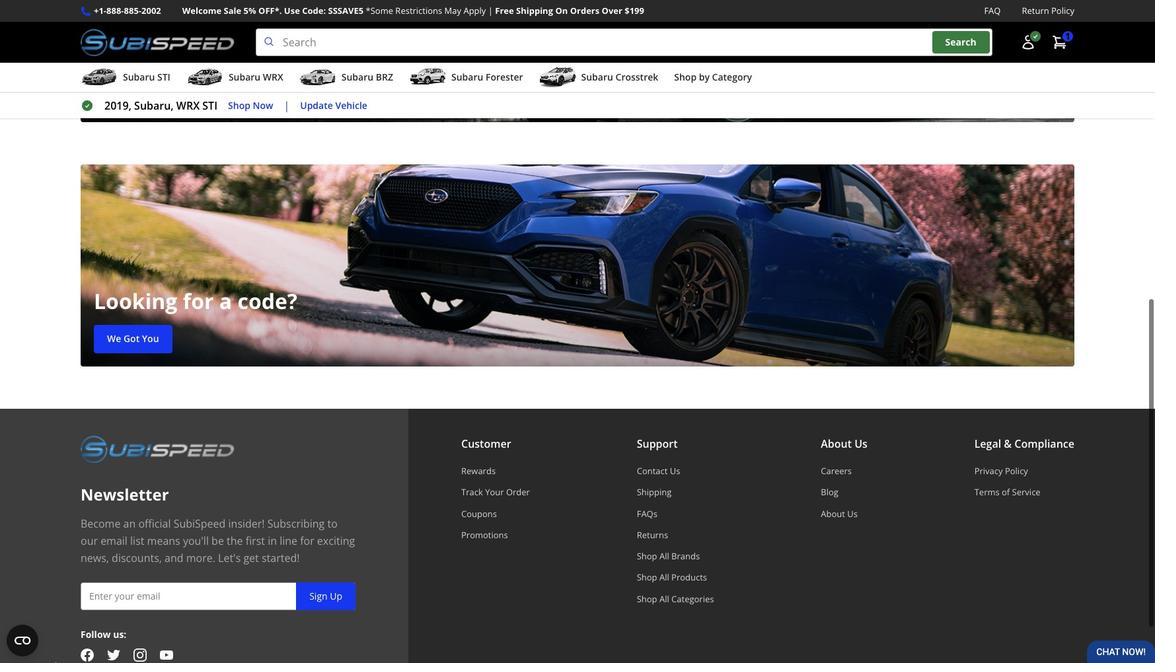 Task type: locate. For each thing, give the bounding box(es) containing it.
0 vertical spatial all
[[660, 551, 670, 563]]

exciting
[[317, 534, 355, 549]]

blog link
[[821, 487, 868, 499]]

all down shop all products
[[660, 594, 670, 605]]

*some
[[366, 5, 393, 17]]

blog
[[821, 487, 839, 499]]

shop left the now
[[228, 99, 251, 112]]

returns link
[[637, 530, 714, 542]]

1 vertical spatial wrx
[[176, 99, 200, 113]]

1 vertical spatial shipping
[[637, 487, 672, 499]]

shop for shop all categories
[[637, 594, 658, 605]]

0 vertical spatial policy
[[1052, 5, 1075, 17]]

contact us
[[637, 466, 681, 478]]

2 vertical spatial all
[[660, 594, 670, 605]]

0 horizontal spatial shipping
[[516, 5, 554, 17]]

shipping down contact
[[637, 487, 672, 499]]

legal
[[975, 437, 1002, 452]]

discounts,
[[112, 552, 162, 566]]

of
[[1003, 487, 1011, 499]]

&
[[1005, 437, 1013, 452]]

1 vertical spatial about us
[[821, 508, 858, 520]]

subaru left brz
[[342, 71, 374, 83]]

2 about us from the top
[[821, 508, 858, 520]]

looking for a code?
[[94, 287, 298, 316]]

policy up 1
[[1052, 5, 1075, 17]]

vehicle
[[336, 99, 368, 112]]

policy for return policy
[[1052, 5, 1075, 17]]

subaru left 'forester'
[[452, 71, 484, 83]]

2019, subaru, wrx sti
[[104, 99, 218, 113]]

1 horizontal spatial for
[[300, 534, 315, 549]]

subaru up subaru,
[[123, 71, 155, 83]]

categories
[[672, 594, 714, 605]]

subaru up shop now
[[229, 71, 261, 83]]

for
[[183, 287, 214, 316], [300, 534, 315, 549]]

button image
[[1021, 34, 1037, 50]]

us down blog link
[[848, 508, 858, 520]]

1 vertical spatial sti
[[203, 99, 218, 113]]

subaru brz button
[[299, 66, 393, 92]]

2 subaru from the left
[[229, 71, 261, 83]]

shop for shop all products
[[637, 572, 658, 584]]

promotions
[[462, 530, 508, 542]]

1 all from the top
[[660, 551, 670, 563]]

shop all brands link
[[637, 551, 714, 563]]

shop inside dropdown button
[[675, 71, 697, 83]]

subaru for subaru sti
[[123, 71, 155, 83]]

more.
[[186, 552, 216, 566]]

1 horizontal spatial wrx
[[263, 71, 284, 83]]

all down shop all brands
[[660, 572, 670, 584]]

shipping left on
[[516, 5, 554, 17]]

2 subispeed logo image from the top
[[81, 436, 235, 464]]

shipping
[[516, 5, 554, 17], [637, 487, 672, 499]]

1 subaru from the left
[[123, 71, 155, 83]]

1 button
[[1046, 29, 1075, 56]]

faq link
[[985, 4, 1001, 18]]

0 vertical spatial for
[[183, 287, 214, 316]]

shop down shop all brands
[[637, 572, 658, 584]]

policy up terms of service link
[[1006, 466, 1029, 478]]

0 vertical spatial |
[[489, 5, 493, 17]]

wrx
[[263, 71, 284, 83], [176, 99, 200, 113]]

us
[[855, 437, 868, 452], [670, 466, 681, 478], [848, 508, 858, 520]]

shop down returns
[[637, 551, 658, 563]]

subispeed logo image down 2002 at top
[[81, 29, 235, 56]]

search input field
[[256, 29, 993, 56]]

track your order
[[462, 487, 530, 499]]

0 vertical spatial subispeed logo image
[[81, 29, 235, 56]]

1 vertical spatial for
[[300, 534, 315, 549]]

subispeed logo image up newsletter on the bottom
[[81, 436, 235, 464]]

line
[[280, 534, 298, 549]]

shop all categories link
[[637, 594, 714, 605]]

0 vertical spatial about us
[[821, 437, 868, 452]]

us up 'shipping' link
[[670, 466, 681, 478]]

subaru sti
[[123, 71, 171, 83]]

brz
[[376, 71, 393, 83]]

get
[[244, 552, 259, 566]]

started!
[[262, 552, 300, 566]]

all for products
[[660, 572, 670, 584]]

a subaru sti thumbnail image image
[[81, 68, 118, 87]]

email
[[101, 534, 128, 549]]

4 subaru from the left
[[452, 71, 484, 83]]

0 vertical spatial about
[[821, 437, 852, 452]]

we
[[107, 333, 121, 345]]

sti down a subaru wrx thumbnail image
[[203, 99, 218, 113]]

2 all from the top
[[660, 572, 670, 584]]

all for categories
[[660, 594, 670, 605]]

shop for shop all brands
[[637, 551, 658, 563]]

for right line
[[300, 534, 315, 549]]

shop
[[675, 71, 697, 83], [228, 99, 251, 112], [637, 551, 658, 563], [637, 572, 658, 584], [637, 594, 658, 605]]

subaru brz
[[342, 71, 393, 83]]

| right the now
[[284, 99, 290, 113]]

3 all from the top
[[660, 594, 670, 605]]

policy for privacy policy
[[1006, 466, 1029, 478]]

sti
[[157, 71, 171, 83], [203, 99, 218, 113]]

subaru left the crosstrek
[[582, 71, 614, 83]]

$199
[[625, 5, 645, 17]]

0 horizontal spatial sti
[[157, 71, 171, 83]]

youtube logo image
[[160, 649, 173, 662]]

all for brands
[[660, 551, 670, 563]]

shop all categories
[[637, 594, 714, 605]]

means
[[147, 534, 180, 549]]

0 horizontal spatial |
[[284, 99, 290, 113]]

facebook logo image
[[81, 649, 94, 662]]

shop down shop all products
[[637, 594, 658, 605]]

all left brands
[[660, 551, 670, 563]]

faqs
[[637, 508, 658, 520]]

now
[[253, 99, 273, 112]]

1 vertical spatial all
[[660, 572, 670, 584]]

up
[[330, 591, 343, 603]]

1 horizontal spatial |
[[489, 5, 493, 17]]

about up careers
[[821, 437, 852, 452]]

shop left by
[[675, 71, 697, 83]]

about us down blog link
[[821, 508, 858, 520]]

first
[[246, 534, 265, 549]]

0 vertical spatial sti
[[157, 71, 171, 83]]

2019,
[[104, 99, 132, 113]]

sign up
[[310, 591, 343, 603]]

subaru inside dropdown button
[[123, 71, 155, 83]]

0 horizontal spatial policy
[[1006, 466, 1029, 478]]

| left free
[[489, 5, 493, 17]]

terms
[[975, 487, 1000, 499]]

category
[[713, 71, 753, 83]]

1 horizontal spatial sti
[[203, 99, 218, 113]]

888-
[[106, 5, 124, 17]]

1 vertical spatial us
[[670, 466, 681, 478]]

return policy link
[[1023, 4, 1075, 18]]

our
[[81, 534, 98, 549]]

1 vertical spatial policy
[[1006, 466, 1029, 478]]

for inside 'become an official subispeed insider! subscribing to our email list means you'll be the first in line for exciting news, discounts, and more. let's get started!'
[[300, 534, 315, 549]]

track your order link
[[462, 487, 530, 499]]

privacy policy
[[975, 466, 1029, 478]]

subaru
[[123, 71, 155, 83], [229, 71, 261, 83], [342, 71, 374, 83], [452, 71, 484, 83], [582, 71, 614, 83]]

3 subaru from the left
[[342, 71, 374, 83]]

0 horizontal spatial for
[[183, 287, 214, 316]]

subaru forester button
[[409, 66, 523, 92]]

sti up '2019, subaru, wrx sti'
[[157, 71, 171, 83]]

about down the "blog"
[[821, 508, 846, 520]]

subispeed
[[174, 517, 226, 532]]

about us up careers link
[[821, 437, 868, 452]]

subaru for subaru crosstrek
[[582, 71, 614, 83]]

us for about us link
[[848, 508, 858, 520]]

contact us link
[[637, 466, 714, 478]]

+1-
[[94, 5, 107, 17]]

for left the a
[[183, 287, 214, 316]]

885-
[[124, 5, 142, 17]]

to
[[328, 517, 338, 532]]

1 horizontal spatial policy
[[1052, 5, 1075, 17]]

open widget image
[[7, 626, 38, 657]]

2 about from the top
[[821, 508, 846, 520]]

returns
[[637, 530, 669, 542]]

subaru crosstrek button
[[539, 66, 659, 92]]

shop now
[[228, 99, 273, 112]]

code:
[[302, 5, 326, 17]]

apply
[[464, 5, 486, 17]]

subispeed logo image
[[81, 29, 235, 56], [81, 436, 235, 464]]

a subaru wrx thumbnail image image
[[186, 68, 223, 87]]

2 vertical spatial us
[[848, 508, 858, 520]]

us for contact us link
[[670, 466, 681, 478]]

support
[[637, 437, 678, 452]]

5 subaru from the left
[[582, 71, 614, 83]]

wrx down a subaru wrx thumbnail image
[[176, 99, 200, 113]]

1 vertical spatial about
[[821, 508, 846, 520]]

0 vertical spatial wrx
[[263, 71, 284, 83]]

wrx up the now
[[263, 71, 284, 83]]

1 vertical spatial subispeed logo image
[[81, 436, 235, 464]]

on
[[556, 5, 568, 17]]

track
[[462, 487, 483, 499]]

+1-888-885-2002
[[94, 5, 161, 17]]

all
[[660, 551, 670, 563], [660, 572, 670, 584], [660, 594, 670, 605]]

rewards
[[462, 466, 496, 478]]

an
[[123, 517, 136, 532]]

us up careers link
[[855, 437, 868, 452]]

|
[[489, 5, 493, 17], [284, 99, 290, 113]]



Task type: vqa. For each thing, say whether or not it's contained in the screenshot.
FOR in Become an official SubiSpeed insider! Subscribing to our email list means you'll be the first in line for exciting news, discounts, and more. Let's get started!
yes



Task type: describe. For each thing, give the bounding box(es) containing it.
Enter your email text field
[[81, 583, 356, 611]]

be
[[212, 534, 224, 549]]

in
[[268, 534, 277, 549]]

shop for shop by category
[[675, 71, 697, 83]]

follow us:
[[81, 629, 127, 642]]

faq
[[985, 5, 1001, 17]]

sign
[[310, 591, 328, 603]]

faqs link
[[637, 508, 714, 520]]

follow
[[81, 629, 111, 642]]

a
[[219, 287, 232, 316]]

1 about us from the top
[[821, 437, 868, 452]]

over
[[602, 5, 623, 17]]

you
[[142, 333, 159, 345]]

update vehicle
[[300, 99, 368, 112]]

may
[[445, 5, 462, 17]]

terms of service link
[[975, 487, 1075, 499]]

brands
[[672, 551, 700, 563]]

free
[[495, 5, 514, 17]]

shop by category
[[675, 71, 753, 83]]

us:
[[113, 629, 127, 642]]

shop all products
[[637, 572, 708, 584]]

sign up button
[[296, 583, 356, 611]]

twitter logo image
[[107, 649, 120, 662]]

a subaru crosstrek thumbnail image image
[[539, 68, 576, 87]]

2002
[[142, 5, 161, 17]]

subaru wrx button
[[186, 66, 284, 92]]

sti inside subaru sti dropdown button
[[157, 71, 171, 83]]

service
[[1013, 487, 1041, 499]]

return
[[1023, 5, 1050, 17]]

1 vertical spatial |
[[284, 99, 290, 113]]

1 subispeed logo image from the top
[[81, 29, 235, 56]]

wrx inside dropdown button
[[263, 71, 284, 83]]

coupons
[[462, 508, 497, 520]]

off*.
[[259, 5, 282, 17]]

crosstrek
[[616, 71, 659, 83]]

orders
[[570, 5, 600, 17]]

shop by category button
[[675, 66, 753, 92]]

and
[[165, 552, 184, 566]]

1 horizontal spatial shipping
[[637, 487, 672, 499]]

subaru wrx
[[229, 71, 284, 83]]

shop now link
[[228, 98, 273, 113]]

careers
[[821, 466, 852, 478]]

got
[[124, 333, 140, 345]]

restrictions
[[396, 5, 443, 17]]

shop all brands
[[637, 551, 700, 563]]

legal & compliance
[[975, 437, 1075, 452]]

shipping link
[[637, 487, 714, 499]]

subaru crosstrek
[[582, 71, 659, 83]]

sale
[[224, 5, 241, 17]]

subaru for subaru brz
[[342, 71, 374, 83]]

privacy policy link
[[975, 466, 1075, 478]]

welcome sale 5% off*. use code: sssave5 *some restrictions may apply | free shipping on orders over $199
[[182, 5, 645, 17]]

0 vertical spatial shipping
[[516, 5, 554, 17]]

by
[[699, 71, 710, 83]]

we got you link
[[94, 326, 172, 354]]

update
[[300, 99, 333, 112]]

a subaru forester thumbnail image image
[[409, 68, 446, 87]]

subaru for subaru wrx
[[229, 71, 261, 83]]

looking
[[94, 287, 178, 316]]

order
[[506, 487, 530, 499]]

customer
[[462, 437, 512, 452]]

terms of service
[[975, 487, 1041, 499]]

shop for shop now
[[228, 99, 251, 112]]

use
[[284, 5, 300, 17]]

shop all products link
[[637, 572, 714, 584]]

you'll
[[183, 534, 209, 549]]

update vehicle button
[[300, 98, 368, 113]]

promotions link
[[462, 530, 530, 542]]

sssave5
[[328, 5, 364, 17]]

0 vertical spatial us
[[855, 437, 868, 452]]

rewards link
[[462, 466, 530, 478]]

forester
[[486, 71, 523, 83]]

search
[[946, 36, 977, 49]]

let's
[[218, 552, 241, 566]]

a subaru brz thumbnail image image
[[299, 68, 336, 87]]

subaru sti button
[[81, 66, 171, 92]]

become
[[81, 517, 121, 532]]

careers link
[[821, 466, 868, 478]]

official
[[138, 517, 171, 532]]

news,
[[81, 552, 109, 566]]

5%
[[244, 5, 256, 17]]

return policy
[[1023, 5, 1075, 17]]

instagram logo image
[[134, 649, 147, 662]]

subaru for subaru forester
[[452, 71, 484, 83]]

subaru,
[[134, 99, 174, 113]]

about us link
[[821, 508, 868, 520]]

1 about from the top
[[821, 437, 852, 452]]

0 horizontal spatial wrx
[[176, 99, 200, 113]]

compliance
[[1015, 437, 1075, 452]]



